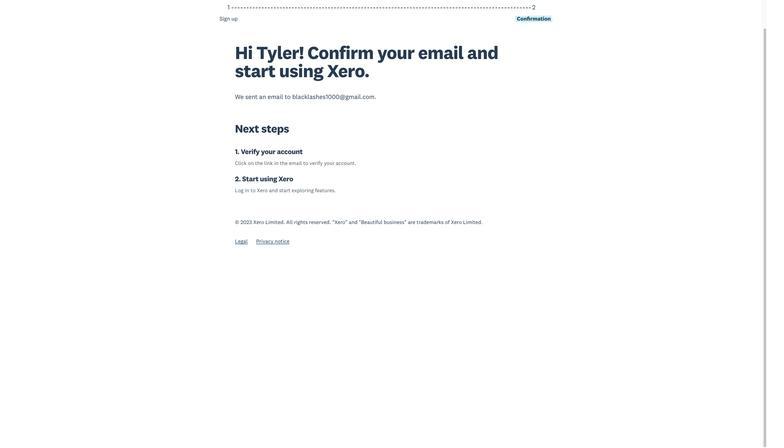 Task type: vqa. For each thing, say whether or not it's contained in the screenshot.
up
yes



Task type: describe. For each thing, give the bounding box(es) containing it.
sign up
[[220, 15, 238, 22]]

legal link
[[235, 238, 248, 246]]

1 the from the left
[[255, 160, 263, 167]]

2 limited. from the left
[[464, 219, 483, 226]]

1 vertical spatial using
[[260, 175, 277, 184]]

steps
[[262, 121, 289, 136]]

features.
[[315, 187, 336, 194]]

1. verify your account
[[235, 147, 303, 156]]

1.
[[235, 147, 240, 156]]

xero right the of in the right of the page
[[452, 219, 462, 226]]

all
[[287, 219, 293, 226]]

"beautiful
[[359, 219, 383, 226]]

2 vertical spatial and
[[349, 219, 358, 226]]

we sent an email to blacklashes1000@gmail.com.
[[235, 93, 377, 101]]

your inside hi tyler! confirm your email and start using xero.
[[378, 41, 415, 64]]

2.
[[235, 175, 241, 184]]

rights
[[294, 219, 308, 226]]

1 vertical spatial to
[[304, 160, 309, 167]]

trademarks
[[417, 219, 444, 226]]

hi tyler! confirm your email and start using xero.
[[235, 41, 499, 82]]

xero up log in to xero and start exploring features.
[[279, 175, 293, 184]]

1 vertical spatial start
[[279, 187, 291, 194]]

tyler!
[[257, 41, 304, 64]]

email inside hi tyler! confirm your email and start using xero.
[[419, 41, 464, 64]]

are
[[408, 219, 416, 226]]

0 horizontal spatial email
[[268, 93, 283, 101]]

business"
[[384, 219, 407, 226]]

"xero"
[[333, 219, 348, 226]]

account
[[277, 147, 303, 156]]

1 horizontal spatial your
[[324, 160, 335, 167]]

2
[[533, 3, 536, 11]]

click
[[235, 160, 247, 167]]

privacy notice
[[257, 238, 290, 245]]

©
[[235, 219, 239, 226]]

legal
[[235, 238, 248, 245]]

1 vertical spatial and
[[269, 187, 278, 194]]



Task type: locate. For each thing, give the bounding box(es) containing it.
xero
[[279, 175, 293, 184], [257, 187, 268, 194], [254, 219, 264, 226], [452, 219, 462, 226]]

0 vertical spatial to
[[285, 93, 291, 101]]

0 horizontal spatial the
[[255, 160, 263, 167]]

0 horizontal spatial and
[[269, 187, 278, 194]]

of
[[446, 219, 450, 226]]

reserved.
[[309, 219, 331, 226]]

1 horizontal spatial limited.
[[464, 219, 483, 226]]

start
[[242, 175, 259, 184]]

start left exploring
[[279, 187, 291, 194]]

2023
[[241, 219, 252, 226]]

click on the link in the email to verify your account.
[[235, 160, 357, 167]]

© 2023 xero limited. all rights reserved. "xero" and "beautiful business" are trademarks of xero limited.
[[235, 219, 483, 226]]

start up sent on the top left of page
[[235, 59, 276, 82]]

using up we sent an email to blacklashes1000@gmail.com. at the top of the page
[[279, 59, 324, 82]]

0 horizontal spatial in
[[245, 187, 250, 194]]

1 vertical spatial email
[[268, 93, 283, 101]]

2 vertical spatial your
[[324, 160, 335, 167]]

log
[[235, 187, 244, 194]]

an
[[259, 93, 266, 101]]

verify
[[310, 160, 323, 167]]

0 horizontal spatial start
[[235, 59, 276, 82]]

1 horizontal spatial the
[[280, 160, 288, 167]]

limited. right the of in the right of the page
[[464, 219, 483, 226]]

2 vertical spatial to
[[251, 187, 256, 194]]

log in to xero and start exploring features.
[[235, 187, 336, 194]]

hi tyler! confirm your email and start using xero. region
[[76, 3, 687, 194]]

on
[[248, 160, 254, 167]]

xero down 2. start using xero
[[257, 187, 268, 194]]

xero right 2023
[[254, 219, 264, 226]]

0 horizontal spatial to
[[251, 187, 256, 194]]

in right log
[[245, 187, 250, 194]]

to down the start
[[251, 187, 256, 194]]

using down link
[[260, 175, 277, 184]]

in right link
[[275, 160, 279, 167]]

1 vertical spatial your
[[261, 147, 276, 156]]

account.
[[336, 160, 357, 167]]

1 horizontal spatial using
[[279, 59, 324, 82]]

privacy notice link
[[257, 238, 290, 246]]

the down account
[[280, 160, 288, 167]]

0 vertical spatial email
[[419, 41, 464, 64]]

and
[[468, 41, 499, 64], [269, 187, 278, 194], [349, 219, 358, 226]]

notice
[[275, 238, 290, 245]]

verify
[[241, 147, 260, 156]]

the right on
[[255, 160, 263, 167]]

using inside hi tyler! confirm your email and start using xero.
[[279, 59, 324, 82]]

0 vertical spatial using
[[279, 59, 324, 82]]

0 vertical spatial your
[[378, 41, 415, 64]]

1 horizontal spatial to
[[285, 93, 291, 101]]

2 horizontal spatial email
[[419, 41, 464, 64]]

to left verify
[[304, 160, 309, 167]]

and inside hi tyler! confirm your email and start using xero.
[[468, 41, 499, 64]]

0 vertical spatial in
[[275, 160, 279, 167]]

we
[[235, 93, 244, 101]]

2. start using xero
[[235, 175, 293, 184]]

1 limited. from the left
[[266, 219, 285, 226]]

0 vertical spatial and
[[468, 41, 499, 64]]

limited.
[[266, 219, 285, 226], [464, 219, 483, 226]]

1 vertical spatial in
[[245, 187, 250, 194]]

sign
[[220, 15, 230, 22]]

start
[[235, 59, 276, 82], [279, 187, 291, 194]]

0 vertical spatial start
[[235, 59, 276, 82]]

link
[[265, 160, 273, 167]]

1 horizontal spatial and
[[349, 219, 358, 226]]

1 horizontal spatial in
[[275, 160, 279, 167]]

blacklashes1000@gmail.com.
[[293, 93, 377, 101]]

exploring
[[292, 187, 314, 194]]

1
[[228, 3, 230, 11]]

0 horizontal spatial using
[[260, 175, 277, 184]]

0 horizontal spatial limited.
[[266, 219, 285, 226]]

hi
[[235, 41, 253, 64]]

xero.
[[327, 59, 370, 82]]

email
[[419, 41, 464, 64], [268, 93, 283, 101], [289, 160, 302, 167]]

2 horizontal spatial your
[[378, 41, 415, 64]]

your
[[378, 41, 415, 64], [261, 147, 276, 156], [324, 160, 335, 167]]

to
[[285, 93, 291, 101], [304, 160, 309, 167], [251, 187, 256, 194]]

2 vertical spatial email
[[289, 160, 302, 167]]

in
[[275, 160, 279, 167], [245, 187, 250, 194]]

next
[[235, 121, 259, 136]]

2 the from the left
[[280, 160, 288, 167]]

limited. left all
[[266, 219, 285, 226]]

privacy
[[257, 238, 274, 245]]

0 horizontal spatial your
[[261, 147, 276, 156]]

the
[[255, 160, 263, 167], [280, 160, 288, 167]]

using
[[279, 59, 324, 82], [260, 175, 277, 184]]

1 horizontal spatial start
[[279, 187, 291, 194]]

steps group
[[76, 3, 687, 44]]

2 horizontal spatial and
[[468, 41, 499, 64]]

up
[[232, 15, 238, 22]]

next steps
[[235, 121, 289, 136]]

confirmation
[[518, 15, 551, 22]]

to right an
[[285, 93, 291, 101]]

2 horizontal spatial to
[[304, 160, 309, 167]]

sent
[[246, 93, 258, 101]]

start inside hi tyler! confirm your email and start using xero.
[[235, 59, 276, 82]]

confirm
[[308, 41, 374, 64]]

1 horizontal spatial email
[[289, 160, 302, 167]]



